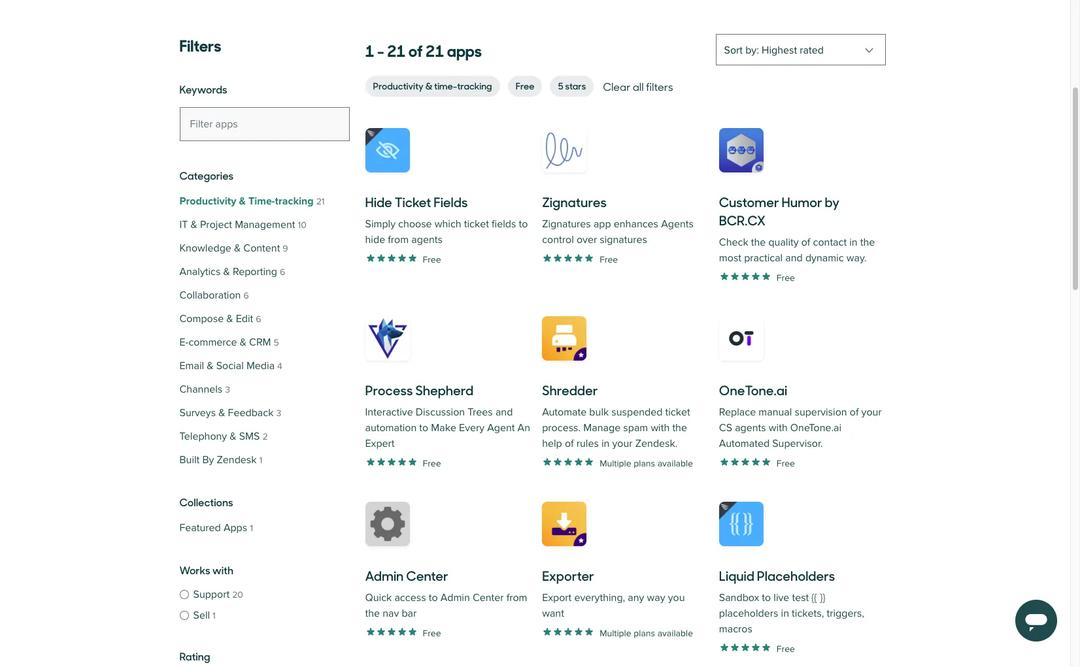 Task type: describe. For each thing, give the bounding box(es) containing it.
macros
[[719, 623, 753, 636]]

everything,
[[575, 592, 625, 605]]

spam
[[623, 422, 648, 435]]

placeholders
[[719, 608, 779, 621]]

quick
[[365, 592, 392, 605]]

to inside process shepherd interactive discussion trees and automation to make every agent an expert
[[419, 422, 429, 435]]

clear all filters button
[[602, 77, 675, 95]]

email & social media 4
[[180, 360, 282, 373]]

control
[[542, 233, 574, 247]]

3 inside channels 3
[[225, 385, 230, 396]]

by
[[202, 454, 214, 467]]

fields
[[434, 192, 468, 211]]

& for content
[[234, 242, 241, 255]]

productivity for productivity & time-tracking 21
[[180, 195, 236, 208]]

you
[[668, 592, 685, 605]]

help
[[542, 438, 562, 451]]

& for project
[[191, 218, 197, 232]]

20
[[232, 590, 243, 601]]

social
[[216, 360, 244, 373]]

zignatures zignatures app enhances agents control over signatures
[[542, 192, 694, 247]]

productivity & time-tracking
[[373, 79, 492, 92]]

to inside hide ticket fields simply choose which ticket fields to hide from agents
[[519, 218, 528, 231]]

& for time-
[[426, 79, 432, 92]]

sell 1
[[193, 610, 216, 623]]

process
[[365, 381, 413, 400]]

the inside admin center quick access to admin center from the nav bar
[[365, 608, 380, 621]]

bar
[[402, 608, 417, 621]]

10
[[298, 220, 307, 231]]

plans for shredder
[[634, 458, 655, 469]]

agent
[[487, 422, 515, 435]]

time-
[[434, 79, 457, 92]]

any
[[628, 592, 645, 605]]

0 horizontal spatial with
[[212, 563, 233, 578]]

free for liquid placeholders
[[777, 644, 795, 655]]

support 20
[[193, 589, 243, 602]]

zendesk.
[[636, 438, 678, 451]]

contact
[[813, 236, 847, 249]]

e-commerce & crm 5
[[180, 336, 279, 349]]

apps
[[447, 38, 482, 61]]

bulk
[[590, 406, 609, 419]]

tracking for time-
[[275, 195, 314, 208]]

ticket inside hide ticket fields simply choose which ticket fields to hide from agents
[[464, 218, 489, 231]]

exporter
[[542, 566, 594, 585]]

works
[[180, 563, 210, 578]]

of inside onetone.ai replace manual supervision of your cs agents with onetone.ai automated supervisor.
[[850, 406, 859, 419]]

filters
[[646, 79, 673, 94]]

& for reporting
[[223, 266, 230, 279]]

plans for exporter
[[634, 628, 655, 639]]

edit
[[236, 313, 253, 326]]

analytics & reporting 6
[[180, 266, 285, 279]]

customer
[[719, 192, 779, 211]]

with for onetone.ai
[[769, 422, 788, 435]]

hide ticket fields simply choose which ticket fields to hide from agents
[[365, 192, 528, 247]]

simply
[[365, 218, 396, 231]]

rating
[[180, 649, 210, 664]]

1 inside built by zendesk 1
[[259, 455, 262, 466]]

compose & edit 6
[[180, 313, 261, 326]]

categories
[[180, 168, 234, 182]]

hide
[[365, 192, 392, 211]]

1 inside sell 1
[[213, 611, 216, 622]]

available for exporter
[[658, 628, 693, 639]]

built by zendesk 1
[[180, 454, 262, 467]]

trees
[[468, 406, 493, 419]]

free for onetone.ai
[[777, 458, 795, 469]]

by
[[825, 192, 840, 211]]

an
[[518, 422, 530, 435]]

admin center quick access to admin center from the nav bar
[[365, 566, 528, 621]]

onetone.ai replace manual supervision of your cs agents with onetone.ai automated supervisor.
[[719, 381, 882, 451]]

to inside the liquid placeholders sandbox to live test {{ }} placeholders in tickets, triggers, macros
[[762, 592, 771, 605]]

channels
[[180, 383, 223, 396]]

cs
[[719, 422, 733, 435]]

clear all filters
[[603, 79, 673, 94]]

9
[[283, 243, 288, 254]]

analytics
[[180, 266, 221, 279]]

to inside admin center quick access to admin center from the nav bar
[[429, 592, 438, 605]]

shredder
[[542, 381, 598, 400]]

& left crm
[[240, 336, 247, 349]]

agents inside onetone.ai replace manual supervision of your cs agents with onetone.ai automated supervisor.
[[735, 422, 766, 435]]

free for zignatures
[[600, 254, 618, 265]]

tickets,
[[792, 608, 824, 621]]

built
[[180, 454, 200, 467]]

discussion
[[416, 406, 465, 419]]

& for edit
[[226, 313, 233, 326]]

practical
[[744, 252, 783, 265]]

5 inside e-commerce & crm 5
[[274, 337, 279, 349]]

your inside shredder automate bulk suspended ticket process. manage spam with the help of rules in your zendesk.
[[613, 438, 633, 451]]

all
[[633, 79, 644, 94]]

way
[[647, 592, 666, 605]]

every
[[459, 422, 485, 435]]

quality
[[769, 236, 799, 249]]

exporter export everything, any way you want
[[542, 566, 685, 621]]

test
[[792, 592, 809, 605]]

it
[[180, 218, 188, 232]]

feedback
[[228, 407, 274, 420]]

over
[[577, 233, 597, 247]]

sell
[[193, 610, 210, 623]]

access
[[395, 592, 426, 605]]

multiple for exporter
[[600, 628, 632, 639]]

e-
[[180, 336, 189, 349]]

shredder automate bulk suspended ticket process. manage spam with the help of rules in your zendesk.
[[542, 381, 690, 451]]

commerce
[[189, 336, 237, 349]]

humor
[[782, 192, 823, 211]]

5 stars
[[558, 79, 586, 92]]

project
[[200, 218, 232, 232]]

triggers,
[[827, 608, 865, 621]]

}}
[[820, 592, 826, 605]]



Task type: vqa. For each thing, say whether or not it's contained in the screenshot.


Task type: locate. For each thing, give the bounding box(es) containing it.
1 vertical spatial zignatures
[[542, 218, 591, 231]]

free down make
[[423, 458, 441, 469]]

with down manual
[[769, 422, 788, 435]]

with for shredder
[[651, 422, 670, 435]]

6 right edit
[[256, 314, 261, 325]]

1 vertical spatial and
[[496, 406, 513, 419]]

1 right apps
[[250, 523, 253, 534]]

manage
[[584, 422, 621, 435]]

0 vertical spatial 3
[[225, 385, 230, 396]]

free down tickets,
[[777, 644, 795, 655]]

0 vertical spatial plans
[[634, 458, 655, 469]]

with
[[651, 422, 670, 435], [769, 422, 788, 435], [212, 563, 233, 578]]

0 vertical spatial tracking
[[457, 79, 492, 92]]

available down the you
[[658, 628, 693, 639]]

zendesk
[[217, 454, 257, 467]]

free down signatures
[[600, 254, 618, 265]]

from inside admin center quick access to admin center from the nav bar
[[507, 592, 528, 605]]

0 horizontal spatial 21
[[316, 196, 325, 207]]

clear
[[603, 79, 631, 94]]

available
[[658, 458, 693, 469], [658, 628, 693, 639]]

center
[[406, 566, 448, 585], [473, 592, 504, 605]]

0 horizontal spatial 3
[[225, 385, 230, 396]]

ticket
[[395, 192, 431, 211]]

& right it
[[191, 218, 197, 232]]

admin up quick
[[365, 566, 404, 585]]

multiple plans available down zendesk.
[[600, 458, 693, 469]]

surveys & feedback 3
[[180, 407, 281, 420]]

1 horizontal spatial center
[[473, 592, 504, 605]]

0 horizontal spatial agents
[[412, 233, 443, 247]]

apps
[[224, 522, 247, 535]]

& for sms
[[230, 430, 236, 443]]

0 vertical spatial zignatures
[[542, 192, 607, 211]]

free down access
[[423, 628, 441, 639]]

5 right crm
[[274, 337, 279, 349]]

2 zignatures from the top
[[542, 218, 591, 231]]

0 vertical spatial your
[[862, 406, 882, 419]]

zignatures up control
[[542, 218, 591, 231]]

tracking down apps
[[457, 79, 492, 92]]

the up way.
[[861, 236, 875, 249]]

&
[[426, 79, 432, 92], [239, 195, 246, 208], [191, 218, 197, 232], [234, 242, 241, 255], [223, 266, 230, 279], [226, 313, 233, 326], [240, 336, 247, 349], [207, 360, 214, 373], [219, 407, 225, 420], [230, 430, 236, 443]]

0 vertical spatial center
[[406, 566, 448, 585]]

admin
[[365, 566, 404, 585], [441, 592, 470, 605]]

1 horizontal spatial 5
[[558, 79, 564, 92]]

tracking
[[457, 79, 492, 92], [275, 195, 314, 208]]

21 inside productivity & time-tracking 21
[[316, 196, 325, 207]]

0 vertical spatial ticket
[[464, 218, 489, 231]]

3 right feedback
[[276, 408, 281, 419]]

the up zendesk.
[[673, 422, 687, 435]]

1 vertical spatial 3
[[276, 408, 281, 419]]

knowledge & content 9
[[180, 242, 288, 255]]

and inside "customer humor by bcr.cx check the quality of contact in the most practical and dynamic way."
[[786, 252, 803, 265]]

6 for compose & edit
[[256, 314, 261, 325]]

0 vertical spatial agents
[[412, 233, 443, 247]]

1 horizontal spatial your
[[862, 406, 882, 419]]

1 vertical spatial onetone.ai
[[791, 422, 842, 435]]

1 right sell
[[213, 611, 216, 622]]

export
[[542, 592, 572, 605]]

compose
[[180, 313, 224, 326]]

multiple plans available for shredder
[[600, 458, 693, 469]]

agents inside hide ticket fields simply choose which ticket fields to hide from agents
[[412, 233, 443, 247]]

0 vertical spatial multiple plans available
[[600, 458, 693, 469]]

your right supervision
[[862, 406, 882, 419]]

1 vertical spatial admin
[[441, 592, 470, 605]]

the up practical
[[751, 236, 766, 249]]

0 horizontal spatial admin
[[365, 566, 404, 585]]

support
[[193, 589, 230, 602]]

it & project management 10
[[180, 218, 307, 232]]

in down manage
[[602, 438, 610, 451]]

supervision
[[795, 406, 847, 419]]

to left make
[[419, 422, 429, 435]]

1 vertical spatial tracking
[[275, 195, 314, 208]]

6 down 9
[[280, 267, 285, 278]]

& left time-
[[426, 79, 432, 92]]

multiple down everything,
[[600, 628, 632, 639]]

2 horizontal spatial 6
[[280, 267, 285, 278]]

1 vertical spatial multiple plans available
[[600, 628, 693, 639]]

0 vertical spatial onetone.ai
[[719, 381, 788, 400]]

None search field
[[180, 107, 350, 141]]

your inside onetone.ai replace manual supervision of your cs agents with onetone.ai automated supervisor.
[[862, 406, 882, 419]]

sms
[[239, 430, 260, 443]]

1 horizontal spatial productivity
[[373, 79, 424, 92]]

free left 5 stars
[[516, 79, 535, 92]]

in for liquid placeholders
[[781, 608, 789, 621]]

ticket left fields
[[464, 218, 489, 231]]

1 horizontal spatial onetone.ai
[[791, 422, 842, 435]]

free down supervisor.
[[777, 458, 795, 469]]

choose
[[398, 218, 432, 231]]

of
[[409, 38, 423, 61], [802, 236, 811, 249], [850, 406, 859, 419], [565, 438, 574, 451]]

1 horizontal spatial 3
[[276, 408, 281, 419]]

multiple for shredder
[[600, 458, 632, 469]]

1 vertical spatial from
[[507, 592, 528, 605]]

1 vertical spatial plans
[[634, 628, 655, 639]]

6 for analytics & reporting
[[280, 267, 285, 278]]

0 vertical spatial admin
[[365, 566, 404, 585]]

2 horizontal spatial in
[[850, 236, 858, 249]]

of right help
[[565, 438, 574, 451]]

1 multiple plans available from the top
[[600, 458, 693, 469]]

of right supervision
[[850, 406, 859, 419]]

of inside shredder automate bulk suspended ticket process. manage spam with the help of rules in your zendesk.
[[565, 438, 574, 451]]

1 horizontal spatial with
[[651, 422, 670, 435]]

in inside the liquid placeholders sandbox to live test {{ }} placeholders in tickets, triggers, macros
[[781, 608, 789, 621]]

21 for 1 - 21 of 21 apps
[[426, 38, 444, 61]]

6 inside analytics & reporting 6
[[280, 267, 285, 278]]

1
[[365, 38, 375, 61], [259, 455, 262, 466], [250, 523, 253, 534], [213, 611, 216, 622]]

available for shredder
[[658, 458, 693, 469]]

1 zignatures from the top
[[542, 192, 607, 211]]

plans
[[634, 458, 655, 469], [634, 628, 655, 639]]

make
[[431, 422, 456, 435]]

multiple plans available for exporter
[[600, 628, 693, 639]]

free for hide ticket fields
[[423, 254, 441, 265]]

from down the choose
[[388, 233, 409, 247]]

stars
[[565, 79, 586, 92]]

& up analytics & reporting 6
[[234, 242, 241, 255]]

& up the telephony & sms 2
[[219, 407, 225, 420]]

in for customer humor by bcr.cx
[[850, 236, 858, 249]]

and up agent
[[496, 406, 513, 419]]

ticket inside shredder automate bulk suspended ticket process. manage spam with the help of rules in your zendesk.
[[666, 406, 690, 419]]

0 horizontal spatial in
[[602, 438, 610, 451]]

2 plans from the top
[[634, 628, 655, 639]]

from left export
[[507, 592, 528, 605]]

free for admin center
[[423, 628, 441, 639]]

1 horizontal spatial from
[[507, 592, 528, 605]]

plans down any
[[634, 628, 655, 639]]

free for customer humor by bcr.cx
[[777, 272, 795, 284]]

productivity up project
[[180, 195, 236, 208]]

onetone.ai down supervision
[[791, 422, 842, 435]]

0 horizontal spatial productivity
[[180, 195, 236, 208]]

& right email
[[207, 360, 214, 373]]

1 inside featured apps 1
[[250, 523, 253, 534]]

0 horizontal spatial 6
[[244, 290, 249, 302]]

1 vertical spatial available
[[658, 628, 693, 639]]

enhances
[[614, 218, 659, 231]]

productivity
[[373, 79, 424, 92], [180, 195, 236, 208]]

hide
[[365, 233, 385, 247]]

1 plans from the top
[[634, 458, 655, 469]]

6 inside collaboration 6
[[244, 290, 249, 302]]

reporting
[[233, 266, 277, 279]]

2 multiple from the top
[[600, 628, 632, 639]]

5 left the stars
[[558, 79, 564, 92]]

live
[[774, 592, 790, 605]]

free down practical
[[777, 272, 795, 284]]

21 for productivity & time-tracking 21
[[316, 196, 325, 207]]

21 left 'hide'
[[316, 196, 325, 207]]

and inside process shepherd interactive discussion trees and automation to make every agent an expert
[[496, 406, 513, 419]]

& left the time-
[[239, 195, 246, 208]]

dynamic
[[806, 252, 844, 265]]

3 up surveys & feedback 3
[[225, 385, 230, 396]]

0 horizontal spatial ticket
[[464, 218, 489, 231]]

agents up automated
[[735, 422, 766, 435]]

{{
[[812, 592, 817, 605]]

way.
[[847, 252, 867, 265]]

and down the quality at the top of the page
[[786, 252, 803, 265]]

0 horizontal spatial 5
[[274, 337, 279, 349]]

automation
[[365, 422, 417, 435]]

1 horizontal spatial admin
[[441, 592, 470, 605]]

in down live
[[781, 608, 789, 621]]

the down quick
[[365, 608, 380, 621]]

telephony
[[180, 430, 227, 443]]

tracking up 10
[[275, 195, 314, 208]]

5
[[558, 79, 564, 92], [274, 337, 279, 349]]

0 horizontal spatial your
[[613, 438, 633, 451]]

zignatures up app
[[542, 192, 607, 211]]

21 right -
[[387, 38, 406, 61]]

featured
[[180, 522, 221, 535]]

rules
[[577, 438, 599, 451]]

1 horizontal spatial and
[[786, 252, 803, 265]]

signatures
[[600, 233, 648, 247]]

1 left -
[[365, 38, 375, 61]]

from inside hide ticket fields simply choose which ticket fields to hide from agents
[[388, 233, 409, 247]]

0 horizontal spatial from
[[388, 233, 409, 247]]

productivity down -
[[373, 79, 424, 92]]

the inside shredder automate bulk suspended ticket process. manage spam with the help of rules in your zendesk.
[[673, 422, 687, 435]]

& left sms
[[230, 430, 236, 443]]

2 horizontal spatial 21
[[426, 38, 444, 61]]

automate
[[542, 406, 587, 419]]

0 vertical spatial from
[[388, 233, 409, 247]]

with up support 20 on the left bottom
[[212, 563, 233, 578]]

of right -
[[409, 38, 423, 61]]

0 horizontal spatial and
[[496, 406, 513, 419]]

bcr.cx
[[719, 211, 766, 230]]

telephony & sms 2
[[180, 430, 268, 443]]

manual
[[759, 406, 792, 419]]

of inside "customer humor by bcr.cx check the quality of contact in the most practical and dynamic way."
[[802, 236, 811, 249]]

in inside "customer humor by bcr.cx check the quality of contact in the most practical and dynamic way."
[[850, 236, 858, 249]]

2 vertical spatial in
[[781, 608, 789, 621]]

agents down the choose
[[412, 233, 443, 247]]

in
[[850, 236, 858, 249], [602, 438, 610, 451], [781, 608, 789, 621]]

onetone.ai up replace
[[719, 381, 788, 400]]

0 vertical spatial and
[[786, 252, 803, 265]]

0 horizontal spatial center
[[406, 566, 448, 585]]

6 inside the "compose & edit 6"
[[256, 314, 261, 325]]

automated
[[719, 438, 770, 451]]

free for process shepherd
[[423, 458, 441, 469]]

multiple plans available down way
[[600, 628, 693, 639]]

0 vertical spatial 6
[[280, 267, 285, 278]]

6
[[280, 267, 285, 278], [244, 290, 249, 302], [256, 314, 261, 325]]

0 horizontal spatial tracking
[[275, 195, 314, 208]]

1 multiple from the top
[[600, 458, 632, 469]]

nav
[[383, 608, 399, 621]]

which
[[435, 218, 462, 231]]

0 vertical spatial productivity
[[373, 79, 424, 92]]

with inside shredder automate bulk suspended ticket process. manage spam with the help of rules in your zendesk.
[[651, 422, 670, 435]]

suspended
[[612, 406, 663, 419]]

2 horizontal spatial with
[[769, 422, 788, 435]]

with inside onetone.ai replace manual supervision of your cs agents with onetone.ai automated supervisor.
[[769, 422, 788, 435]]

1 right zendesk
[[259, 455, 262, 466]]

productivity & time-tracking 21
[[180, 195, 325, 208]]

time-
[[248, 195, 275, 208]]

to right access
[[429, 592, 438, 605]]

admin right access
[[441, 592, 470, 605]]

3 inside surveys & feedback 3
[[276, 408, 281, 419]]

in inside shredder automate bulk suspended ticket process. manage spam with the help of rules in your zendesk.
[[602, 438, 610, 451]]

ticket up zendesk.
[[666, 406, 690, 419]]

check
[[719, 236, 749, 249]]

1 horizontal spatial 6
[[256, 314, 261, 325]]

1 horizontal spatial in
[[781, 608, 789, 621]]

fields
[[492, 218, 516, 231]]

1 available from the top
[[658, 458, 693, 469]]

1 vertical spatial productivity
[[180, 195, 236, 208]]

0 vertical spatial available
[[658, 458, 693, 469]]

1 horizontal spatial ticket
[[666, 406, 690, 419]]

Filter apps search field
[[180, 107, 350, 141]]

& down knowledge & content 9
[[223, 266, 230, 279]]

1 vertical spatial your
[[613, 438, 633, 451]]

sandbox
[[719, 592, 759, 605]]

1 horizontal spatial tracking
[[457, 79, 492, 92]]

collections
[[180, 495, 233, 509]]

0 vertical spatial multiple
[[600, 458, 632, 469]]

& for social
[[207, 360, 214, 373]]

1 vertical spatial 6
[[244, 290, 249, 302]]

interactive
[[365, 406, 413, 419]]

0 horizontal spatial onetone.ai
[[719, 381, 788, 400]]

0 vertical spatial 5
[[558, 79, 564, 92]]

1 vertical spatial ticket
[[666, 406, 690, 419]]

2 available from the top
[[658, 628, 693, 639]]

1 horizontal spatial 21
[[387, 38, 406, 61]]

multiple down manage
[[600, 458, 632, 469]]

agents
[[412, 233, 443, 247], [735, 422, 766, 435]]

1 - 21 of 21 apps
[[365, 38, 482, 61]]

& for time-
[[239, 195, 246, 208]]

available down zendesk.
[[658, 458, 693, 469]]

plans down zendesk.
[[634, 458, 655, 469]]

tracking for time-
[[457, 79, 492, 92]]

2 multiple plans available from the top
[[600, 628, 693, 639]]

21
[[387, 38, 406, 61], [426, 38, 444, 61], [316, 196, 325, 207]]

1 vertical spatial 5
[[274, 337, 279, 349]]

21 left apps
[[426, 38, 444, 61]]

of right the quality at the top of the page
[[802, 236, 811, 249]]

1 vertical spatial multiple
[[600, 628, 632, 639]]

and
[[786, 252, 803, 265], [496, 406, 513, 419]]

placeholders
[[757, 566, 835, 585]]

0 vertical spatial in
[[850, 236, 858, 249]]

to right fields
[[519, 218, 528, 231]]

1 vertical spatial in
[[602, 438, 610, 451]]

to left live
[[762, 592, 771, 605]]

productivity for productivity & time-tracking
[[373, 79, 424, 92]]

with up zendesk.
[[651, 422, 670, 435]]

app
[[594, 218, 611, 231]]

your down spam
[[613, 438, 633, 451]]

4
[[277, 361, 282, 372]]

1 vertical spatial agents
[[735, 422, 766, 435]]

liquid
[[719, 566, 755, 585]]

most
[[719, 252, 742, 265]]

surveys
[[180, 407, 216, 420]]

content
[[244, 242, 280, 255]]

customer humor by bcr.cx check the quality of contact in the most practical and dynamic way.
[[719, 192, 875, 265]]

& left edit
[[226, 313, 233, 326]]

free down which
[[423, 254, 441, 265]]

6 up edit
[[244, 290, 249, 302]]

1 vertical spatial center
[[473, 592, 504, 605]]

agents
[[661, 218, 694, 231]]

2 vertical spatial 6
[[256, 314, 261, 325]]

& for feedback
[[219, 407, 225, 420]]

1 horizontal spatial agents
[[735, 422, 766, 435]]

in up way.
[[850, 236, 858, 249]]

email
[[180, 360, 204, 373]]



